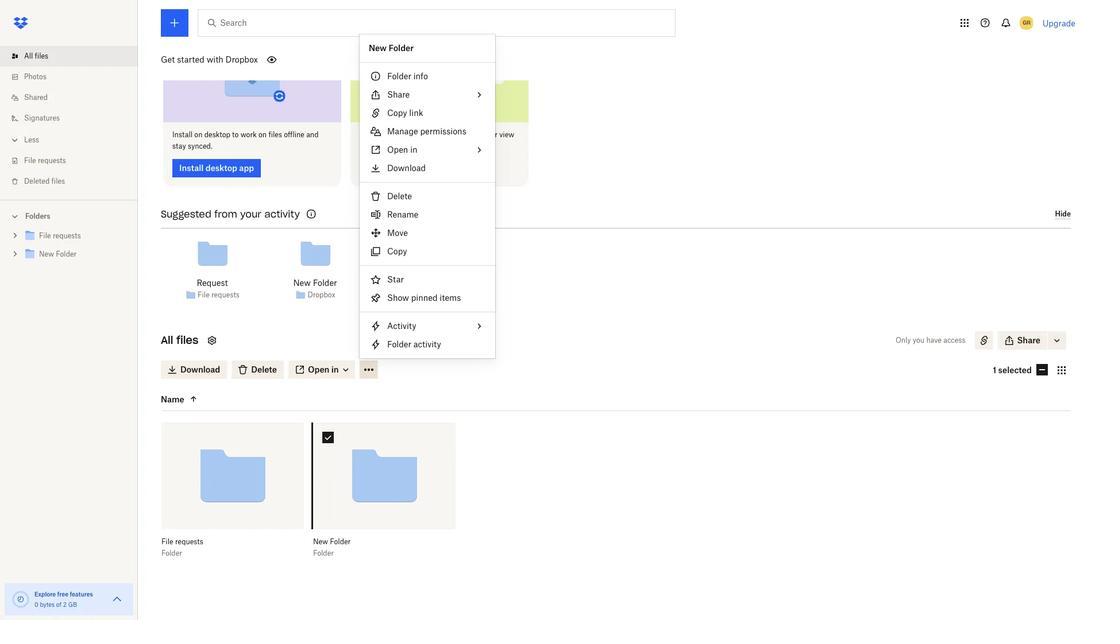 Task type: describe. For each thing, give the bounding box(es) containing it.
activity menu item
[[360, 317, 496, 336]]

started
[[177, 55, 205, 64]]

quota usage element
[[11, 591, 30, 609]]

folder inside file requests folder
[[162, 549, 182, 558]]

deleted
[[24, 177, 50, 186]]

link
[[410, 108, 423, 118]]

activity
[[388, 321, 417, 331]]

folder activity
[[388, 340, 441, 350]]

get
[[161, 55, 175, 64]]

0 vertical spatial activity
[[265, 208, 300, 220]]

folders
[[25, 212, 50, 221]]

folder info menu item
[[360, 67, 496, 86]]

files inside share files with anyone and control edit or view access.
[[381, 130, 395, 139]]

selected
[[999, 366, 1033, 375]]

new folder button
[[313, 538, 431, 547]]

with for files
[[397, 130, 411, 139]]

dropbox image
[[9, 11, 32, 34]]

star
[[388, 275, 404, 285]]

copy link
[[388, 108, 423, 118]]

items
[[440, 293, 461, 303]]

request link
[[197, 277, 228, 290]]

new folder folder
[[313, 538, 351, 558]]

file inside file requests folder
[[162, 538, 173, 547]]

signatures
[[24, 114, 60, 122]]

file requests button
[[162, 538, 279, 547]]

from
[[214, 208, 237, 220]]

of
[[56, 602, 62, 609]]

delete
[[388, 191, 412, 201]]

folder info
[[388, 71, 428, 81]]

dropbox link for requests
[[411, 290, 438, 301]]

2
[[63, 602, 67, 609]]

share inside share files with anyone and control edit or view access.
[[360, 130, 379, 139]]

offline
[[284, 130, 305, 139]]

signatures link
[[9, 108, 138, 129]]

activity inside menu item
[[414, 340, 441, 350]]

shared link
[[9, 87, 138, 108]]

pinned
[[412, 293, 438, 303]]

2 on from the left
[[259, 130, 267, 139]]

work
[[241, 130, 257, 139]]

show pinned items menu item
[[360, 289, 496, 308]]

copy for copy link
[[388, 108, 407, 118]]

show
[[388, 293, 409, 303]]

explore
[[34, 592, 56, 599]]

new inside new folder folder
[[313, 538, 328, 547]]

open
[[388, 145, 408, 155]]

new folder link
[[294, 277, 337, 290]]

move
[[388, 228, 408, 238]]

folder, file requests row
[[162, 423, 304, 567]]

upgrade link
[[1043, 18, 1076, 28]]

copy for copy
[[388, 247, 407, 256]]

move menu item
[[360, 224, 496, 243]]

desktop
[[205, 130, 230, 139]]

have
[[927, 336, 942, 345]]

to
[[232, 130, 239, 139]]

folder activity menu item
[[360, 336, 496, 354]]

show pinned items
[[388, 293, 461, 303]]

copy menu item
[[360, 243, 496, 261]]

less
[[24, 136, 39, 144]]

view
[[500, 130, 515, 139]]

list containing all files
[[0, 39, 138, 200]]

with for started
[[207, 55, 224, 64]]

dropbox for new
[[308, 291, 336, 300]]

0 horizontal spatial file requests
[[24, 156, 66, 165]]

synced.
[[188, 142, 213, 150]]

download menu item
[[360, 159, 496, 178]]

access
[[944, 336, 966, 345]]

your
[[240, 208, 262, 220]]

files inside install on desktop to work on files offline and stay synced.
[[269, 130, 282, 139]]

all files link
[[9, 46, 138, 67]]



Task type: vqa. For each thing, say whether or not it's contained in the screenshot.
the or buy now button related to Essentials
no



Task type: locate. For each thing, give the bounding box(es) containing it.
open in menu item
[[360, 141, 496, 159]]

share menu item
[[360, 86, 496, 104]]

copy inside copy link menu item
[[388, 108, 407, 118]]

control
[[452, 130, 475, 139]]

file requests link up deleted files
[[9, 151, 138, 171]]

dropbox down star menu item
[[411, 291, 438, 300]]

anyone
[[413, 130, 436, 139]]

info
[[414, 71, 428, 81]]

copy inside copy menu item
[[388, 247, 407, 256]]

1 selected
[[994, 366, 1033, 375]]

files inside list item
[[35, 52, 48, 60]]

2 vertical spatial new
[[313, 538, 328, 547]]

1 vertical spatial with
[[397, 130, 411, 139]]

only
[[896, 336, 912, 345]]

1 horizontal spatial dropbox link
[[411, 290, 438, 301]]

rename menu item
[[360, 206, 496, 224]]

0 vertical spatial file requests link
[[9, 151, 138, 171]]

1 and from the left
[[307, 130, 319, 139]]

shared
[[24, 93, 48, 102]]

all files list item
[[0, 46, 138, 67]]

file requests link
[[9, 151, 138, 171], [394, 277, 443, 290], [198, 290, 240, 301]]

2 dropbox link from the left
[[411, 290, 438, 301]]

activity right your
[[265, 208, 300, 220]]

2 horizontal spatial dropbox
[[411, 291, 438, 300]]

all inside "link"
[[24, 52, 33, 60]]

less image
[[9, 135, 21, 146]]

0 horizontal spatial activity
[[265, 208, 300, 220]]

folders button
[[0, 208, 138, 225]]

1 vertical spatial all files
[[161, 334, 199, 347]]

1 vertical spatial file requests link
[[394, 277, 443, 290]]

suggested from your activity
[[161, 208, 300, 220]]

0 horizontal spatial new
[[294, 278, 311, 288]]

all files inside "link"
[[24, 52, 48, 60]]

edit
[[477, 130, 489, 139]]

access.
[[360, 142, 384, 150]]

bytes
[[40, 602, 55, 609]]

0 vertical spatial share
[[388, 90, 410, 99]]

free
[[57, 592, 68, 599]]

0 horizontal spatial on
[[195, 130, 203, 139]]

0 horizontal spatial share
[[360, 130, 379, 139]]

files
[[35, 52, 48, 60], [269, 130, 282, 139], [381, 130, 395, 139], [51, 177, 65, 186], [176, 334, 199, 347]]

manage permissions
[[388, 126, 467, 136]]

2 horizontal spatial file requests link
[[394, 277, 443, 290]]

requests inside file requests folder
[[175, 538, 203, 547]]

2 horizontal spatial share
[[1018, 336, 1041, 345]]

open in
[[388, 145, 418, 155]]

share
[[388, 90, 410, 99], [360, 130, 379, 139], [1018, 336, 1041, 345]]

share inside button
[[1018, 336, 1041, 345]]

1 horizontal spatial file requests
[[198, 291, 240, 300]]

share inside menu item
[[388, 90, 410, 99]]

0 horizontal spatial with
[[207, 55, 224, 64]]

0 horizontal spatial file requests link
[[9, 151, 138, 171]]

1 horizontal spatial and
[[438, 130, 450, 139]]

suggested
[[161, 208, 212, 220]]

and inside install on desktop to work on files offline and stay synced.
[[307, 130, 319, 139]]

photos link
[[9, 67, 138, 87]]

group
[[0, 225, 138, 273]]

file
[[24, 156, 36, 165], [394, 278, 408, 288], [198, 291, 210, 300], [162, 538, 173, 547]]

file requests link up show pinned items
[[394, 277, 443, 290]]

0 horizontal spatial and
[[307, 130, 319, 139]]

folder, new folder row
[[313, 423, 456, 567]]

2 vertical spatial share
[[1018, 336, 1041, 345]]

permissions
[[421, 126, 467, 136]]

request
[[197, 278, 228, 288]]

with inside share files with anyone and control edit or view access.
[[397, 130, 411, 139]]

0 vertical spatial new
[[369, 43, 387, 53]]

2 horizontal spatial file requests
[[394, 278, 443, 288]]

download
[[388, 163, 426, 173]]

1 vertical spatial share
[[360, 130, 379, 139]]

and right the offline
[[307, 130, 319, 139]]

with up open in
[[397, 130, 411, 139]]

rename
[[388, 210, 419, 220]]

copy left 'link'
[[388, 108, 407, 118]]

0 horizontal spatial all
[[24, 52, 33, 60]]

on up synced.
[[195, 130, 203, 139]]

2 and from the left
[[438, 130, 450, 139]]

dropbox down new folder link
[[308, 291, 336, 300]]

1 horizontal spatial new folder
[[369, 43, 414, 53]]

1
[[994, 366, 997, 375]]

only you have access
[[896, 336, 966, 345]]

install
[[172, 130, 193, 139]]

activity
[[265, 208, 300, 220], [414, 340, 441, 350]]

file requests up deleted files
[[24, 156, 66, 165]]

share files with anyone and control edit or view access.
[[360, 130, 515, 150]]

with
[[207, 55, 224, 64], [397, 130, 411, 139]]

2 vertical spatial file requests
[[198, 291, 240, 300]]

stay
[[172, 142, 186, 150]]

0 horizontal spatial all files
[[24, 52, 48, 60]]

dropbox link
[[308, 290, 336, 301], [411, 290, 438, 301]]

all
[[24, 52, 33, 60], [161, 334, 173, 347]]

1 vertical spatial copy
[[388, 247, 407, 256]]

1 vertical spatial new
[[294, 278, 311, 288]]

1 horizontal spatial with
[[397, 130, 411, 139]]

get started with dropbox
[[161, 55, 258, 64]]

you
[[914, 336, 925, 345]]

deleted files
[[24, 177, 65, 186]]

and
[[307, 130, 319, 139], [438, 130, 450, 139]]

new folder
[[369, 43, 414, 53], [294, 278, 337, 288]]

file requests link down request link
[[198, 290, 240, 301]]

folder
[[389, 43, 414, 53], [388, 71, 412, 81], [313, 278, 337, 288], [388, 340, 412, 350], [330, 538, 351, 547], [162, 549, 182, 558], [313, 549, 334, 558]]

0 horizontal spatial dropbox
[[226, 55, 258, 64]]

1 horizontal spatial file requests link
[[198, 290, 240, 301]]

copy link menu item
[[360, 104, 496, 122]]

upgrade
[[1043, 18, 1076, 28]]

copy
[[388, 108, 407, 118], [388, 247, 407, 256]]

file requests folder
[[162, 538, 203, 558]]

1 horizontal spatial share
[[388, 90, 410, 99]]

1 horizontal spatial on
[[259, 130, 267, 139]]

dropbox link down star menu item
[[411, 290, 438, 301]]

star menu item
[[360, 271, 496, 289]]

features
[[70, 592, 93, 599]]

manage
[[388, 126, 418, 136]]

0 vertical spatial new folder
[[369, 43, 414, 53]]

0 vertical spatial with
[[207, 55, 224, 64]]

1 vertical spatial activity
[[414, 340, 441, 350]]

on right the work at the top left of page
[[259, 130, 267, 139]]

share up access.
[[360, 130, 379, 139]]

0 vertical spatial all
[[24, 52, 33, 60]]

and inside share files with anyone and control edit or view access.
[[438, 130, 450, 139]]

share up copy link
[[388, 90, 410, 99]]

with right started
[[207, 55, 224, 64]]

share button
[[998, 331, 1048, 350]]

copy down move
[[388, 247, 407, 256]]

gb
[[68, 602, 77, 609]]

share up 'selected'
[[1018, 336, 1041, 345]]

dropbox right started
[[226, 55, 258, 64]]

2 copy from the top
[[388, 247, 407, 256]]

1 horizontal spatial activity
[[414, 340, 441, 350]]

and left control
[[438, 130, 450, 139]]

dropbox link down new folder link
[[308, 290, 336, 301]]

0
[[34, 602, 38, 609]]

1 vertical spatial all
[[161, 334, 173, 347]]

name
[[161, 394, 184, 404]]

1 on from the left
[[195, 130, 203, 139]]

requests
[[38, 156, 66, 165], [410, 278, 443, 288], [212, 291, 240, 300], [175, 538, 203, 547]]

1 vertical spatial file requests
[[394, 278, 443, 288]]

file requests down request link
[[198, 291, 240, 300]]

1 horizontal spatial dropbox
[[308, 291, 336, 300]]

0 vertical spatial copy
[[388, 108, 407, 118]]

0 vertical spatial all files
[[24, 52, 48, 60]]

on
[[195, 130, 203, 139], [259, 130, 267, 139]]

new
[[369, 43, 387, 53], [294, 278, 311, 288], [313, 538, 328, 547]]

1 horizontal spatial new
[[313, 538, 328, 547]]

list
[[0, 39, 138, 200]]

2 vertical spatial file requests link
[[198, 290, 240, 301]]

1 vertical spatial new folder
[[294, 278, 337, 288]]

dropbox link for folder
[[308, 290, 336, 301]]

1 dropbox link from the left
[[308, 290, 336, 301]]

name button
[[161, 393, 258, 407]]

photos
[[24, 72, 47, 81]]

2 horizontal spatial new
[[369, 43, 387, 53]]

manage permissions menu item
[[360, 122, 496, 141]]

0 vertical spatial file requests
[[24, 156, 66, 165]]

dropbox for file
[[411, 291, 438, 300]]

1 horizontal spatial all
[[161, 334, 173, 347]]

in
[[411, 145, 418, 155]]

0 horizontal spatial dropbox link
[[308, 290, 336, 301]]

deleted files link
[[9, 171, 138, 192]]

file requests
[[24, 156, 66, 165], [394, 278, 443, 288], [198, 291, 240, 300]]

delete menu item
[[360, 187, 496, 206]]

explore free features 0 bytes of 2 gb
[[34, 592, 93, 609]]

install on desktop to work on files offline and stay synced.
[[172, 130, 319, 150]]

1 horizontal spatial all files
[[161, 334, 199, 347]]

1 copy from the top
[[388, 108, 407, 118]]

0 horizontal spatial new folder
[[294, 278, 337, 288]]

file requests up show pinned items
[[394, 278, 443, 288]]

activity down activity 'menu item'
[[414, 340, 441, 350]]

or
[[491, 130, 498, 139]]



